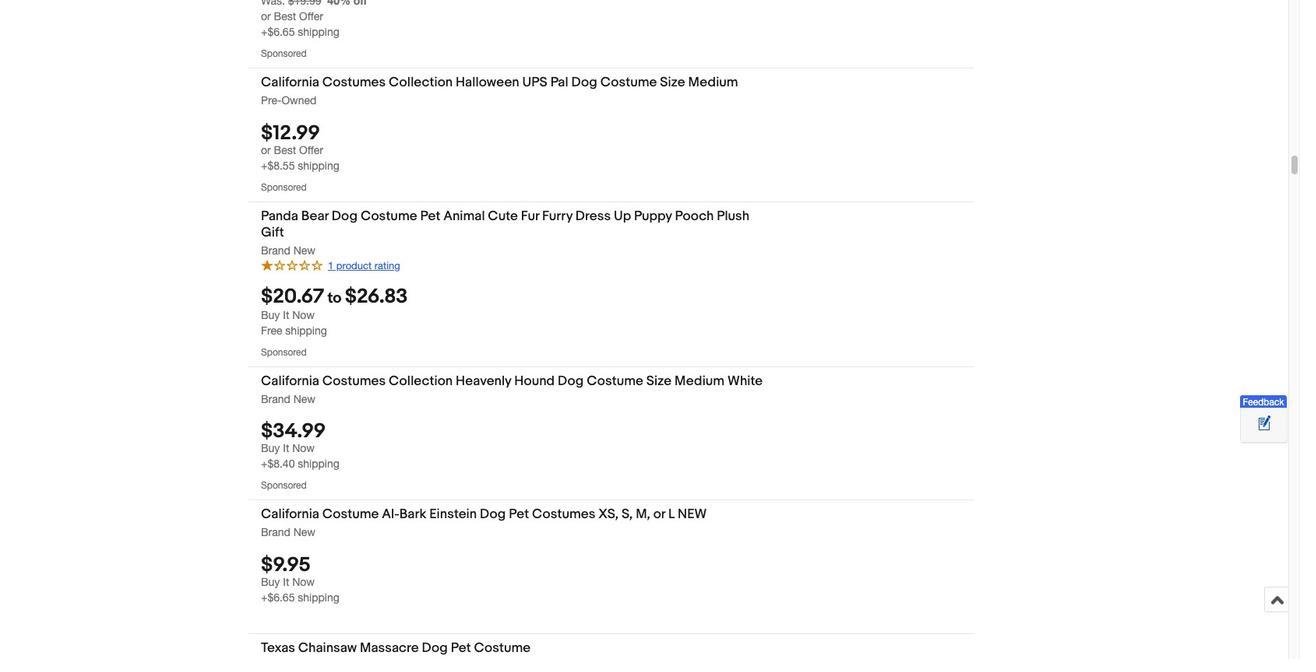 Task type: locate. For each thing, give the bounding box(es) containing it.
bark
[[399, 507, 426, 523]]

2 offer from the top
[[299, 144, 323, 156]]

medium inside 'california costumes collection halloween ups pal dog costume size medium pre-owned'
[[688, 75, 738, 91]]

to
[[328, 290, 342, 308]]

+$6.65
[[261, 26, 295, 39], [261, 592, 295, 604]]

costumes
[[322, 75, 386, 91], [322, 374, 386, 390], [532, 507, 595, 523]]

california inside 'california costumes collection halloween ups pal dog costume size medium pre-owned'
[[261, 75, 319, 91]]

new up 1 product rating link
[[293, 244, 315, 257]]

texas chainsaw massacre dog pet costume
[[261, 641, 531, 656]]

brand down gift
[[261, 244, 290, 257]]

pet left animal
[[420, 208, 440, 224]]

best
[[274, 10, 296, 23], [274, 144, 296, 156]]

california costume al-bark einstein dog pet costumes xs, s, m, or l new heading
[[261, 507, 707, 523]]

1 +$6.65 from the top
[[261, 26, 295, 39]]

$9.95
[[261, 553, 311, 578]]

1 vertical spatial california
[[261, 374, 319, 390]]

california costumes collection heavenly hound dog costume size medium white link
[[261, 374, 774, 393]]

0 vertical spatial +$6.65
[[261, 26, 295, 39]]

texas
[[261, 641, 295, 656]]

animal
[[443, 208, 485, 224]]

2 vertical spatial it
[[283, 576, 289, 589]]

$12.99
[[261, 121, 320, 145]]

1 product rating
[[328, 260, 400, 271]]

1 collection from the top
[[389, 75, 453, 91]]

california for $12.99
[[261, 75, 319, 91]]

buy up free
[[261, 309, 280, 322]]

buy up +$8.40
[[261, 443, 280, 455]]

dog right pal
[[571, 75, 597, 91]]

shipping inside $9.95 buy it now +$6.65 shipping
[[298, 592, 339, 604]]

buy inside $34.99 buy it now +$8.40 shipping
[[261, 443, 280, 455]]

2 it from the top
[[283, 443, 289, 455]]

1 vertical spatial pet
[[509, 507, 529, 523]]

brand up $34.99 on the left bottom of the page
[[261, 394, 290, 406]]

2 brand from the top
[[261, 394, 290, 406]]

1 vertical spatial brand
[[261, 394, 290, 406]]

or inside the $12.99 or best offer +$8.55 shipping
[[261, 144, 271, 156]]

2 now from the top
[[292, 443, 315, 455]]

2 vertical spatial new
[[293, 527, 315, 539]]

0 vertical spatial it
[[283, 309, 289, 322]]

costume inside "panda bear dog costume pet animal cute fur furry dress up puppy pooch plush gift brand new"
[[361, 208, 417, 224]]

california inside california costumes collection heavenly hound dog costume size medium white brand new
[[261, 374, 319, 390]]

california costumes collection heavenly hound dog costume size medium white brand new
[[261, 374, 763, 406]]

or
[[261, 10, 271, 23], [261, 144, 271, 156], [653, 507, 665, 523]]

heavenly
[[456, 374, 511, 390]]

1 now from the top
[[292, 309, 315, 322]]

l
[[668, 507, 675, 523]]

0 vertical spatial costumes
[[322, 75, 386, 91]]

collection inside california costumes collection heavenly hound dog costume size medium white brand new
[[389, 374, 453, 390]]

shipping for $34.99
[[298, 458, 339, 471]]

1 brand from the top
[[261, 244, 290, 257]]

new
[[678, 507, 707, 523]]

2 buy from the top
[[261, 443, 280, 455]]

2 vertical spatial costumes
[[532, 507, 595, 523]]

new inside california costume al-bark einstein dog pet costumes xs, s, m, or l new brand new
[[293, 527, 315, 539]]

shipping inside $34.99 buy it now +$8.40 shipping
[[298, 458, 339, 471]]

3 new from the top
[[293, 527, 315, 539]]

white
[[728, 374, 763, 390]]

0 vertical spatial offer
[[299, 10, 323, 23]]

it inside $34.99 buy it now +$8.40 shipping
[[283, 443, 289, 455]]

collection inside 'california costumes collection halloween ups pal dog costume size medium pre-owned'
[[389, 75, 453, 91]]

pet for costume
[[451, 641, 471, 656]]

2 vertical spatial brand
[[261, 527, 290, 539]]

3 california from the top
[[261, 507, 319, 523]]

1
[[328, 260, 334, 271]]

chainsaw
[[298, 641, 357, 656]]

1 new from the top
[[293, 244, 315, 257]]

offer inside the $12.99 or best offer +$8.55 shipping
[[299, 144, 323, 156]]

fur
[[521, 208, 539, 224]]

0 vertical spatial best
[[274, 10, 296, 23]]

1 horizontal spatial pet
[[451, 641, 471, 656]]

shipping right +$8.40
[[298, 458, 339, 471]]

dog right hound
[[558, 374, 584, 390]]

$26.83
[[345, 285, 408, 309]]

collection left 'heavenly'
[[389, 374, 453, 390]]

0 vertical spatial size
[[660, 75, 685, 91]]

0 vertical spatial collection
[[389, 75, 453, 91]]

0 vertical spatial new
[[293, 244, 315, 257]]

shipping right the +$8.55
[[298, 159, 339, 172]]

0 vertical spatial pet
[[420, 208, 440, 224]]

+$6.65 down $9.95
[[261, 592, 295, 604]]

0 vertical spatial medium
[[688, 75, 738, 91]]

3 brand from the top
[[261, 527, 290, 539]]

1 buy from the top
[[261, 309, 280, 322]]

california costumes collection halloween ups pal dog costume size medium heading
[[261, 75, 738, 91]]

1 vertical spatial +$6.65
[[261, 592, 295, 604]]

1 vertical spatial or
[[261, 144, 271, 156]]

now inside $20.67 to $26.83 buy it now free shipping
[[292, 309, 315, 322]]

costume inside california costume al-bark einstein dog pet costumes xs, s, m, or l new brand new
[[322, 507, 379, 523]]

1 it from the top
[[283, 309, 289, 322]]

+$6.65 inside $9.95 buy it now +$6.65 shipping
[[261, 592, 295, 604]]

new
[[293, 244, 315, 257], [293, 394, 315, 406], [293, 527, 315, 539]]

2 vertical spatial pet
[[451, 641, 471, 656]]

0 vertical spatial now
[[292, 309, 315, 322]]

collection left halloween
[[389, 75, 453, 91]]

1 california from the top
[[261, 75, 319, 91]]

pet right einstein
[[509, 507, 529, 523]]

1 offer from the top
[[299, 10, 323, 23]]

1 vertical spatial size
[[646, 374, 672, 390]]

2 best from the top
[[274, 144, 296, 156]]

2 new from the top
[[293, 394, 315, 406]]

dog
[[571, 75, 597, 91], [332, 208, 358, 224], [558, 374, 584, 390], [480, 507, 506, 523], [422, 641, 448, 656]]

california costume al-bark einstein dog pet costumes xs, s, m, or l new brand new
[[261, 507, 707, 539]]

pet inside california costume al-bark einstein dog pet costumes xs, s, m, or l new brand new
[[509, 507, 529, 523]]

pooch
[[675, 208, 714, 224]]

costumes inside california costumes collection heavenly hound dog costume size medium white brand new
[[322, 374, 386, 390]]

free
[[261, 325, 282, 337]]

dog right bear
[[332, 208, 358, 224]]

1 vertical spatial best
[[274, 144, 296, 156]]

california up the owned at the top left of page
[[261, 75, 319, 91]]

0 vertical spatial california
[[261, 75, 319, 91]]

collection
[[389, 75, 453, 91], [389, 374, 453, 390]]

offer
[[299, 10, 323, 23], [299, 144, 323, 156]]

dress
[[575, 208, 611, 224]]

brand inside "panda bear dog costume pet animal cute fur furry dress up puppy pooch plush gift brand new"
[[261, 244, 290, 257]]

brand inside california costumes collection heavenly hound dog costume size medium white brand new
[[261, 394, 290, 406]]

2 vertical spatial buy
[[261, 576, 280, 589]]

m,
[[636, 507, 650, 523]]

california up $9.95
[[261, 507, 319, 523]]

cute
[[488, 208, 518, 224]]

feedback
[[1243, 397, 1284, 408]]

now inside $34.99 buy it now +$8.40 shipping
[[292, 443, 315, 455]]

2 california from the top
[[261, 374, 319, 390]]

brand inside california costume al-bark einstein dog pet costumes xs, s, m, or l new brand new
[[261, 527, 290, 539]]

shipping inside the or best offer +$6.65 shipping
[[298, 26, 339, 39]]

s,
[[622, 507, 633, 523]]

1 vertical spatial new
[[293, 394, 315, 406]]

bear
[[301, 208, 329, 224]]

now for $9.95
[[292, 576, 315, 589]]

pet right massacre
[[451, 641, 471, 656]]

buy up texas
[[261, 576, 280, 589]]

buy
[[261, 309, 280, 322], [261, 443, 280, 455], [261, 576, 280, 589]]

1 vertical spatial costumes
[[322, 374, 386, 390]]

california inside california costume al-bark einstein dog pet costumes xs, s, m, or l new brand new
[[261, 507, 319, 523]]

pet
[[420, 208, 440, 224], [509, 507, 529, 523], [451, 641, 471, 656]]

california up $34.99 on the left bottom of the page
[[261, 374, 319, 390]]

it inside $9.95 buy it now +$6.65 shipping
[[283, 576, 289, 589]]

pal
[[550, 75, 568, 91]]

$20.67 to $26.83 buy it now free shipping
[[261, 285, 408, 337]]

dog right massacre
[[422, 641, 448, 656]]

1 vertical spatial now
[[292, 443, 315, 455]]

1 vertical spatial collection
[[389, 374, 453, 390]]

$34.99 buy it now +$8.40 shipping
[[261, 420, 339, 471]]

it for $9.95
[[283, 576, 289, 589]]

2 vertical spatial now
[[292, 576, 315, 589]]

it for $34.99
[[283, 443, 289, 455]]

2 horizontal spatial pet
[[509, 507, 529, 523]]

new inside "panda bear dog costume pet animal cute fur furry dress up puppy pooch plush gift brand new"
[[293, 244, 315, 257]]

texas chainsaw massacre dog pet costume heading
[[261, 641, 531, 656]]

panda bear dog costume pet animal cute fur furry dress up puppy pooch plush gift heading
[[261, 208, 750, 240]]

brand
[[261, 244, 290, 257], [261, 394, 290, 406], [261, 527, 290, 539]]

2 vertical spatial or
[[653, 507, 665, 523]]

1 vertical spatial offer
[[299, 144, 323, 156]]

california
[[261, 75, 319, 91], [261, 374, 319, 390], [261, 507, 319, 523]]

0 horizontal spatial pet
[[420, 208, 440, 224]]

costumes inside 'california costumes collection halloween ups pal dog costume size medium pre-owned'
[[322, 75, 386, 91]]

1 vertical spatial medium
[[675, 374, 725, 390]]

it
[[283, 309, 289, 322], [283, 443, 289, 455], [283, 576, 289, 589]]

pet inside "panda bear dog costume pet animal cute fur furry dress up puppy pooch plush gift brand new"
[[420, 208, 440, 224]]

1 best from the top
[[274, 10, 296, 23]]

3 now from the top
[[292, 576, 315, 589]]

now inside $9.95 buy it now +$6.65 shipping
[[292, 576, 315, 589]]

0 vertical spatial brand
[[261, 244, 290, 257]]

0 vertical spatial or
[[261, 10, 271, 23]]

1 vertical spatial it
[[283, 443, 289, 455]]

costume
[[600, 75, 657, 91], [361, 208, 417, 224], [587, 374, 643, 390], [322, 507, 379, 523], [474, 641, 531, 656]]

now
[[292, 309, 315, 322], [292, 443, 315, 455], [292, 576, 315, 589]]

new up $9.95
[[293, 527, 315, 539]]

buy inside $9.95 buy it now +$6.65 shipping
[[261, 576, 280, 589]]

3 it from the top
[[283, 576, 289, 589]]

shipping right free
[[285, 325, 327, 337]]

1 vertical spatial buy
[[261, 443, 280, 455]]

shipping down $9.95
[[298, 592, 339, 604]]

now for $34.99
[[292, 443, 315, 455]]

dog right einstein
[[480, 507, 506, 523]]

2 vertical spatial california
[[261, 507, 319, 523]]

3 buy from the top
[[261, 576, 280, 589]]

new up $34.99 on the left bottom of the page
[[293, 394, 315, 406]]

california costume al-bark einstein dog pet costumes xs, s, m, or l new link
[[261, 507, 774, 526]]

buy inside $20.67 to $26.83 buy it now free shipping
[[261, 309, 280, 322]]

medium
[[688, 75, 738, 91], [675, 374, 725, 390]]

+$6.65 up "pre-"
[[261, 26, 295, 39]]

costumes inside california costume al-bark einstein dog pet costumes xs, s, m, or l new brand new
[[532, 507, 595, 523]]

brand up $9.95
[[261, 527, 290, 539]]

size
[[660, 75, 685, 91], [646, 374, 672, 390]]

0 vertical spatial buy
[[261, 309, 280, 322]]

rating
[[374, 260, 400, 271]]

2 +$6.65 from the top
[[261, 592, 295, 604]]

shipping
[[298, 26, 339, 39], [298, 159, 339, 172], [285, 325, 327, 337], [298, 458, 339, 471], [298, 592, 339, 604]]

2 collection from the top
[[389, 374, 453, 390]]

shipping inside the $12.99 or best offer +$8.55 shipping
[[298, 159, 339, 172]]

al-
[[382, 507, 399, 523]]

massacre
[[360, 641, 419, 656]]

shipping up the owned at the top left of page
[[298, 26, 339, 39]]

shipping for $12.99
[[298, 159, 339, 172]]

collection for $12.99
[[389, 75, 453, 91]]



Task type: describe. For each thing, give the bounding box(es) containing it.
pre-
[[261, 95, 282, 107]]

xs,
[[598, 507, 619, 523]]

panda bear dog costume pet animal cute fur furry dress up puppy pooch plush gift link
[[261, 208, 774, 244]]

shipping for $9.95
[[298, 592, 339, 604]]

best inside the or best offer +$6.65 shipping
[[274, 10, 296, 23]]

costumes for $34.99
[[322, 374, 386, 390]]

medium inside california costumes collection heavenly hound dog costume size medium white brand new
[[675, 374, 725, 390]]

texas chainsaw massacre dog pet costume link
[[261, 641, 774, 659]]

or inside california costume al-bark einstein dog pet costumes xs, s, m, or l new brand new
[[653, 507, 665, 523]]

dog inside california costumes collection heavenly hound dog costume size medium white brand new
[[558, 374, 584, 390]]

costumes for $12.99
[[322, 75, 386, 91]]

+$8.55
[[261, 159, 295, 172]]

new inside california costumes collection heavenly hound dog costume size medium white brand new
[[293, 394, 315, 406]]

pet for animal
[[420, 208, 440, 224]]

+$6.65 inside the or best offer +$6.65 shipping
[[261, 26, 295, 39]]

california costumes collection halloween ups pal dog costume size medium pre-owned
[[261, 75, 738, 107]]

$34.99
[[261, 420, 326, 444]]

product
[[336, 260, 372, 271]]

or inside the or best offer +$6.65 shipping
[[261, 10, 271, 23]]

owned
[[282, 95, 316, 107]]

$9.95 buy it now +$6.65 shipping
[[261, 553, 339, 604]]

collection for $34.99
[[389, 374, 453, 390]]

or best offer +$6.65 shipping
[[261, 10, 339, 39]]

buy for $34.99
[[261, 443, 280, 455]]

ups
[[522, 75, 547, 91]]

it inside $20.67 to $26.83 buy it now free shipping
[[283, 309, 289, 322]]

california costumes collection halloween ups pal dog costume size medium link
[[261, 75, 774, 94]]

california for $9.95
[[261, 507, 319, 523]]

1 product rating link
[[261, 258, 400, 272]]

costume inside california costumes collection heavenly hound dog costume size medium white brand new
[[587, 374, 643, 390]]

buy for $9.95
[[261, 576, 280, 589]]

$12.99 or best offer +$8.55 shipping
[[261, 121, 339, 172]]

size inside 'california costumes collection halloween ups pal dog costume size medium pre-owned'
[[660, 75, 685, 91]]

shipping inside $20.67 to $26.83 buy it now free shipping
[[285, 325, 327, 337]]

halloween
[[456, 75, 519, 91]]

california for $34.99
[[261, 374, 319, 390]]

plush
[[717, 208, 750, 224]]

$20.67
[[261, 285, 324, 309]]

dog inside "panda bear dog costume pet animal cute fur furry dress up puppy pooch plush gift brand new"
[[332, 208, 358, 224]]

size inside california costumes collection heavenly hound dog costume size medium white brand new
[[646, 374, 672, 390]]

furry
[[542, 208, 573, 224]]

up
[[614, 208, 631, 224]]

einstein
[[429, 507, 477, 523]]

best inside the $12.99 or best offer +$8.55 shipping
[[274, 144, 296, 156]]

offer inside the or best offer +$6.65 shipping
[[299, 10, 323, 23]]

dog inside 'california costumes collection halloween ups pal dog costume size medium pre-owned'
[[571, 75, 597, 91]]

dog inside california costume al-bark einstein dog pet costumes xs, s, m, or l new brand new
[[480, 507, 506, 523]]

panda bear dog costume pet animal cute fur furry dress up puppy pooch plush gift brand new
[[261, 208, 750, 257]]

costume inside 'california costumes collection halloween ups pal dog costume size medium pre-owned'
[[600, 75, 657, 91]]

hound
[[514, 374, 555, 390]]

+$8.40
[[261, 458, 295, 471]]

gift
[[261, 225, 284, 240]]

panda
[[261, 208, 298, 224]]

california costumes collection heavenly hound dog costume size medium white heading
[[261, 374, 763, 390]]

puppy
[[634, 208, 672, 224]]



Task type: vqa. For each thing, say whether or not it's contained in the screenshot.


